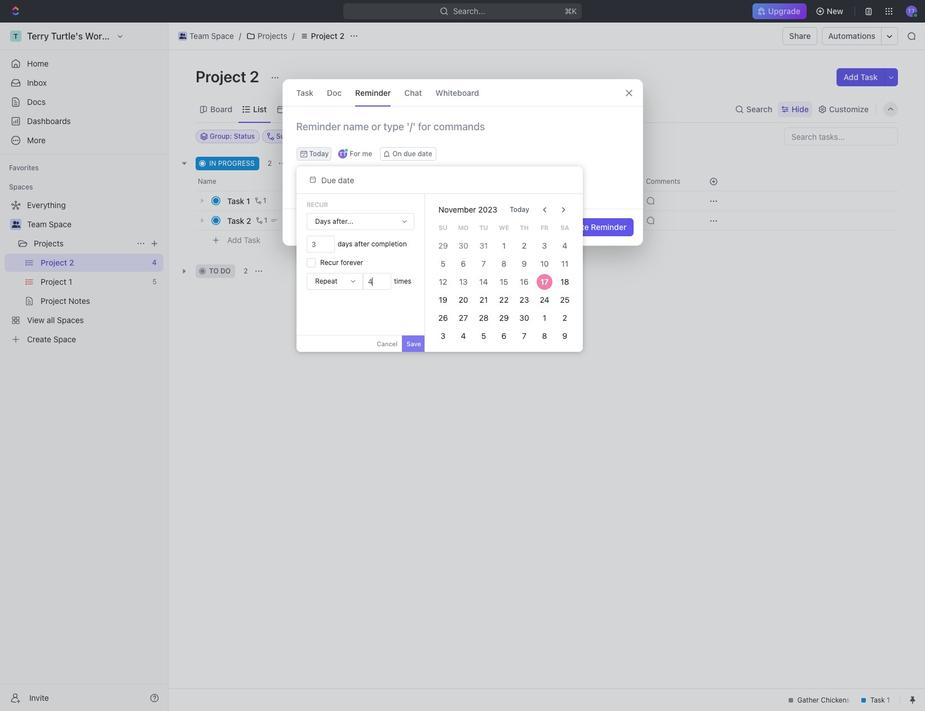 Task type: vqa. For each thing, say whether or not it's contained in the screenshot.
29
yes



Task type: locate. For each thing, give the bounding box(es) containing it.
team space link
[[175, 29, 237, 43], [27, 215, 161, 234]]

0 vertical spatial 4
[[563, 241, 568, 250]]

0 horizontal spatial 4
[[461, 331, 466, 341]]

team space right user group icon
[[190, 31, 234, 41]]

reminder
[[355, 88, 391, 97], [591, 222, 627, 232]]

4 up 11
[[563, 241, 568, 250]]

0 vertical spatial add task button
[[837, 68, 885, 86]]

1 horizontal spatial team space
[[190, 31, 234, 41]]

add up customize on the top of the page
[[844, 72, 859, 82]]

0 vertical spatial projects link
[[244, 29, 290, 43]]

1 horizontal spatial team space link
[[175, 29, 237, 43]]

0 vertical spatial 6
[[461, 259, 466, 269]]

0 horizontal spatial add task
[[227, 235, 261, 245]]

1 vertical spatial reminder
[[591, 222, 627, 232]]

29 down the su
[[439, 241, 448, 250]]

add down task 2
[[227, 235, 242, 245]]

1 horizontal spatial team
[[190, 31, 209, 41]]

0 horizontal spatial project
[[196, 67, 246, 86]]

assignees button
[[456, 130, 509, 143]]

table
[[342, 104, 362, 114]]

1 down we on the right of the page
[[502, 241, 506, 250]]

1 vertical spatial projects
[[34, 239, 64, 248]]

projects inside sidebar navigation
[[34, 239, 64, 248]]

2 vertical spatial add
[[227, 235, 242, 245]]

0 horizontal spatial /
[[239, 31, 241, 41]]

1 right task 2
[[264, 216, 268, 225]]

do
[[221, 267, 231, 275]]

1 button for 1
[[253, 195, 268, 206]]

/
[[239, 31, 241, 41], [293, 31, 295, 41]]

1 vertical spatial team
[[27, 219, 47, 229]]

11
[[562, 259, 569, 269]]

1 vertical spatial team space
[[27, 219, 72, 229]]

user group image
[[179, 33, 186, 39]]

1 horizontal spatial add
[[303, 159, 316, 168]]

1 horizontal spatial 7
[[522, 331, 527, 341]]

1 horizontal spatial 8
[[542, 331, 547, 341]]

1 horizontal spatial 29
[[499, 313, 509, 323]]

9
[[522, 259, 527, 269], [563, 331, 568, 341]]

create
[[564, 222, 589, 232]]

0 horizontal spatial 29
[[439, 241, 448, 250]]

table link
[[340, 101, 362, 117]]

1 horizontal spatial add task button
[[289, 157, 337, 170]]

recur for recur forever
[[320, 258, 339, 267]]

0 vertical spatial reminder
[[355, 88, 391, 97]]

today up th
[[510, 205, 530, 214]]

23
[[520, 295, 529, 305]]

mo
[[458, 224, 469, 231]]

reminder right create
[[591, 222, 627, 232]]

1 horizontal spatial project
[[311, 31, 338, 41]]

customize button
[[815, 101, 873, 117]]

new
[[827, 6, 844, 16]]

team space right user group image
[[27, 219, 72, 229]]

add task button up customize on the top of the page
[[837, 68, 885, 86]]

1 / from the left
[[239, 31, 241, 41]]

recur up the days
[[307, 201, 328, 208]]

today inside dropdown button
[[309, 149, 329, 158]]

30 down mo
[[459, 241, 468, 250]]

6 down 22 on the top right of page
[[502, 331, 507, 341]]

2 horizontal spatial add
[[844, 72, 859, 82]]

0 horizontal spatial team space link
[[27, 215, 161, 234]]

Reminder na﻿me or type '/' for commands text field
[[283, 120, 643, 147]]

space right user group image
[[49, 219, 72, 229]]

0 horizontal spatial 30
[[459, 241, 468, 250]]

1 horizontal spatial 9
[[563, 331, 568, 341]]

3 up the 10 at the top right of page
[[542, 241, 547, 250]]

10
[[541, 259, 549, 269]]

repeat
[[315, 277, 338, 285]]

reminder button
[[355, 80, 391, 106]]

0 vertical spatial 5
[[441, 259, 446, 269]]

projects
[[258, 31, 287, 41], [34, 239, 64, 248]]

1 vertical spatial 4
[[461, 331, 466, 341]]

task inside dialog
[[296, 88, 314, 97]]

5 down 28
[[482, 331, 486, 341]]

1 button
[[253, 195, 268, 206], [254, 215, 269, 226]]

9 up the 16
[[522, 259, 527, 269]]

8 up 15
[[502, 259, 507, 269]]

28
[[479, 313, 489, 323]]

31
[[480, 241, 488, 250]]

0 vertical spatial 3
[[542, 241, 547, 250]]

1 horizontal spatial reminder
[[591, 222, 627, 232]]

9 down 25
[[563, 331, 568, 341]]

0 vertical spatial 1 button
[[253, 195, 268, 206]]

docs link
[[5, 93, 164, 111]]

space right user group icon
[[211, 31, 234, 41]]

0 vertical spatial space
[[211, 31, 234, 41]]

19
[[439, 295, 448, 305]]

0 vertical spatial 8
[[502, 259, 507, 269]]

task up 'due date' text box on the left top of page
[[318, 159, 333, 168]]

0 vertical spatial add task
[[844, 72, 878, 82]]

4 down 27
[[461, 331, 466, 341]]

0 horizontal spatial projects link
[[34, 235, 132, 253]]

in
[[209, 159, 216, 168]]

whiteboard button
[[436, 80, 479, 106]]

24
[[540, 295, 550, 305]]

26
[[439, 313, 448, 323]]

sidebar navigation
[[0, 23, 169, 711]]

reminder up gantt link
[[355, 88, 391, 97]]

create reminder button
[[558, 218, 634, 236]]

today down calendar
[[309, 149, 329, 158]]

1 vertical spatial project
[[196, 67, 246, 86]]

0 vertical spatial team space
[[190, 31, 234, 41]]

1 vertical spatial 8
[[542, 331, 547, 341]]

add
[[844, 72, 859, 82], [303, 159, 316, 168], [227, 235, 242, 245]]

automations
[[829, 31, 876, 41]]

1
[[247, 196, 250, 206], [263, 196, 266, 205], [264, 216, 268, 225], [502, 241, 506, 250], [543, 313, 547, 323]]

1 vertical spatial add task button
[[289, 157, 337, 170]]

1 vertical spatial today
[[510, 205, 530, 214]]

0 horizontal spatial today
[[309, 149, 329, 158]]

recur up repeat
[[320, 258, 339, 267]]

30
[[459, 241, 468, 250], [520, 313, 529, 323]]

0 vertical spatial project
[[311, 31, 338, 41]]

dialog
[[282, 79, 643, 246]]

0 vertical spatial recur
[[307, 201, 328, 208]]

task
[[861, 72, 878, 82], [296, 88, 314, 97], [318, 159, 333, 168], [227, 196, 244, 206], [227, 216, 244, 225], [244, 235, 261, 245]]

0 horizontal spatial reminder
[[355, 88, 391, 97]]

1 vertical spatial 5
[[482, 331, 486, 341]]

0 vertical spatial today
[[309, 149, 329, 158]]

add task
[[844, 72, 878, 82], [303, 159, 333, 168], [227, 235, 261, 245]]

0 horizontal spatial 8
[[502, 259, 507, 269]]

0 horizontal spatial 9
[[522, 259, 527, 269]]

after...
[[333, 217, 354, 226]]

project 2 link
[[297, 29, 347, 43]]

2 / from the left
[[293, 31, 295, 41]]

None field
[[307, 236, 335, 253], [363, 273, 391, 290], [307, 236, 335, 253], [363, 273, 391, 290]]

2 horizontal spatial add task button
[[837, 68, 885, 86]]

search...
[[454, 6, 486, 16]]

1 vertical spatial projects link
[[34, 235, 132, 253]]

0 horizontal spatial add
[[227, 235, 242, 245]]

3
[[542, 241, 547, 250], [441, 331, 446, 341]]

1 vertical spatial 3
[[441, 331, 446, 341]]

team
[[190, 31, 209, 41], [27, 219, 47, 229]]

1 vertical spatial project 2
[[196, 67, 263, 86]]

8
[[502, 259, 507, 269], [542, 331, 547, 341]]

create reminder
[[564, 222, 627, 232]]

3 down 26
[[441, 331, 446, 341]]

2 horizontal spatial add task
[[844, 72, 878, 82]]

add task up customize on the top of the page
[[844, 72, 878, 82]]

1 vertical spatial 9
[[563, 331, 568, 341]]

recur forever
[[320, 258, 363, 267]]

0 horizontal spatial add task button
[[222, 234, 265, 247]]

1 button right task 2
[[254, 215, 269, 226]]

1 down 24
[[543, 313, 547, 323]]

tree containing team space
[[5, 196, 164, 349]]

0 vertical spatial 30
[[459, 241, 468, 250]]

1 button right task 1
[[253, 195, 268, 206]]

to
[[209, 267, 219, 275]]

1 horizontal spatial add task
[[303, 159, 333, 168]]

1 vertical spatial space
[[49, 219, 72, 229]]

1 vertical spatial add
[[303, 159, 316, 168]]

space inside sidebar navigation
[[49, 219, 72, 229]]

add for right add task button
[[844, 72, 859, 82]]

0 horizontal spatial space
[[49, 219, 72, 229]]

0 vertical spatial 9
[[522, 259, 527, 269]]

add task button
[[837, 68, 885, 86], [289, 157, 337, 170], [222, 234, 265, 247]]

0 horizontal spatial projects
[[34, 239, 64, 248]]

we
[[499, 224, 509, 231]]

1 horizontal spatial today
[[510, 205, 530, 214]]

after
[[355, 240, 370, 248]]

1 horizontal spatial /
[[293, 31, 295, 41]]

0 vertical spatial 7
[[482, 259, 486, 269]]

whiteboard
[[436, 88, 479, 97]]

task down task 1
[[227, 216, 244, 225]]

5 up 12 at left
[[441, 259, 446, 269]]

share button
[[783, 27, 818, 45]]

new button
[[811, 2, 851, 20]]

hide
[[792, 104, 809, 114]]

1 vertical spatial 1 button
[[254, 215, 269, 226]]

save
[[407, 340, 421, 347]]

0 horizontal spatial team
[[27, 219, 47, 229]]

0 horizontal spatial 7
[[482, 259, 486, 269]]

space
[[211, 31, 234, 41], [49, 219, 72, 229]]

add task button down task 2
[[222, 234, 265, 247]]

add down calendar "link"
[[303, 159, 316, 168]]

2 vertical spatial add task
[[227, 235, 261, 245]]

1 horizontal spatial projects
[[258, 31, 287, 41]]

add task up 'due date' text box on the left top of page
[[303, 159, 333, 168]]

1 horizontal spatial 3
[[542, 241, 547, 250]]

0 horizontal spatial 3
[[441, 331, 446, 341]]

4
[[563, 241, 568, 250], [461, 331, 466, 341]]

2023
[[479, 205, 498, 214]]

recur
[[307, 201, 328, 208], [320, 258, 339, 267]]

29 down 22 on the top right of page
[[499, 313, 509, 323]]

0 horizontal spatial team space
[[27, 219, 72, 229]]

calendar link
[[286, 101, 321, 117]]

7
[[482, 259, 486, 269], [522, 331, 527, 341]]

0 vertical spatial add
[[844, 72, 859, 82]]

1 vertical spatial 29
[[499, 313, 509, 323]]

0 vertical spatial team
[[190, 31, 209, 41]]

projects link inside tree
[[34, 235, 132, 253]]

task button
[[296, 80, 314, 106]]

team right user group icon
[[190, 31, 209, 41]]

november
[[439, 205, 476, 214]]

8 down 24
[[542, 331, 547, 341]]

to do
[[209, 267, 231, 275]]

30 down 23
[[520, 313, 529, 323]]

team inside sidebar navigation
[[27, 219, 47, 229]]

1 horizontal spatial 5
[[482, 331, 486, 341]]

team space
[[190, 31, 234, 41], [27, 219, 72, 229]]

add task down task 2
[[227, 235, 261, 245]]

7 down 23
[[522, 331, 527, 341]]

7 up 14
[[482, 259, 486, 269]]

project inside project 2 link
[[311, 31, 338, 41]]

add task button down calendar "link"
[[289, 157, 337, 170]]

1 horizontal spatial 6
[[502, 331, 507, 341]]

team right user group image
[[27, 219, 47, 229]]

today
[[309, 149, 329, 158], [510, 205, 530, 214]]

chat button
[[405, 80, 422, 106]]

0 vertical spatial project 2
[[311, 31, 345, 41]]

1 vertical spatial 30
[[520, 313, 529, 323]]

tree
[[5, 196, 164, 349]]

1 vertical spatial recur
[[320, 258, 339, 267]]

task up calendar
[[296, 88, 314, 97]]

task up task 2
[[227, 196, 244, 206]]

6 up 13
[[461, 259, 466, 269]]

list link
[[251, 101, 267, 117]]

progress
[[218, 159, 255, 168]]

gantt
[[383, 104, 404, 114]]

0 vertical spatial team space link
[[175, 29, 237, 43]]

1 vertical spatial team space link
[[27, 215, 161, 234]]

task up customize on the top of the page
[[861, 72, 878, 82]]



Task type: describe. For each thing, give the bounding box(es) containing it.
upgrade link
[[753, 3, 807, 19]]

inbox link
[[5, 74, 164, 92]]

task 2
[[227, 216, 251, 225]]

0 horizontal spatial project 2
[[196, 67, 263, 86]]

1 right task 1
[[263, 196, 266, 205]]

home link
[[5, 55, 164, 73]]

days
[[315, 217, 331, 226]]

user group image
[[12, 221, 20, 228]]

27
[[459, 313, 468, 323]]

tree inside sidebar navigation
[[5, 196, 164, 349]]

repeat button
[[307, 274, 363, 289]]

days after completion
[[338, 240, 407, 248]]

1 vertical spatial add task
[[303, 159, 333, 168]]

docs
[[27, 97, 46, 107]]

add task for right add task button
[[844, 72, 878, 82]]

today button
[[296, 147, 332, 161]]

sa
[[561, 224, 569, 231]]

1 button for 2
[[254, 215, 269, 226]]

chat
[[405, 88, 422, 97]]

1 horizontal spatial project 2
[[311, 31, 345, 41]]

th
[[520, 224, 529, 231]]

13
[[459, 277, 468, 287]]

15
[[500, 277, 508, 287]]

1 vertical spatial 6
[[502, 331, 507, 341]]

fr
[[541, 224, 549, 231]]

favorites
[[9, 164, 39, 172]]

18
[[561, 277, 569, 287]]

1 up task 2
[[247, 196, 250, 206]]

⌘k
[[565, 6, 577, 16]]

add for the bottom add task button
[[227, 235, 242, 245]]

forever
[[341, 258, 363, 267]]

0 horizontal spatial 5
[[441, 259, 446, 269]]

25
[[560, 295, 570, 305]]

calendar
[[288, 104, 321, 114]]

14
[[480, 277, 488, 287]]

hide button
[[779, 101, 813, 117]]

spaces
[[9, 183, 33, 191]]

1 vertical spatial 7
[[522, 331, 527, 341]]

search button
[[732, 101, 776, 117]]

november 2023
[[439, 205, 498, 214]]

upgrade
[[769, 6, 801, 16]]

doc button
[[327, 80, 342, 106]]

today button
[[503, 201, 536, 219]]

1 horizontal spatial projects link
[[244, 29, 290, 43]]

completion
[[372, 240, 407, 248]]

1 horizontal spatial space
[[211, 31, 234, 41]]

0 horizontal spatial 6
[[461, 259, 466, 269]]

add task for the bottom add task button
[[227, 235, 261, 245]]

in progress
[[209, 159, 255, 168]]

board
[[210, 104, 233, 114]]

days
[[338, 240, 353, 248]]

Due date text field
[[322, 175, 415, 185]]

su
[[439, 224, 448, 231]]

recur for recur
[[307, 201, 328, 208]]

16
[[520, 277, 529, 287]]

1 horizontal spatial 30
[[520, 313, 529, 323]]

board link
[[208, 101, 233, 117]]

12
[[439, 277, 447, 287]]

dashboards
[[27, 116, 71, 126]]

cancel
[[377, 340, 398, 347]]

2 vertical spatial add task button
[[222, 234, 265, 247]]

task down task 2
[[244, 235, 261, 245]]

inbox
[[27, 78, 47, 87]]

gantt link
[[381, 101, 404, 117]]

home
[[27, 59, 49, 68]]

dialog containing task
[[282, 79, 643, 246]]

assignees
[[470, 132, 504, 140]]

1 horizontal spatial 4
[[563, 241, 568, 250]]

dashboards link
[[5, 112, 164, 130]]

automations button
[[823, 28, 882, 45]]

22
[[500, 295, 509, 305]]

tu
[[480, 224, 488, 231]]

search
[[747, 104, 773, 114]]

days after...
[[315, 217, 354, 226]]

0 vertical spatial projects
[[258, 31, 287, 41]]

doc
[[327, 88, 342, 97]]

share
[[790, 31, 811, 41]]

days after... button
[[307, 214, 414, 230]]

reminder inside button
[[591, 222, 627, 232]]

list
[[253, 104, 267, 114]]

task 1
[[227, 196, 250, 206]]

customize
[[830, 104, 869, 114]]

times
[[394, 277, 412, 285]]

today inside button
[[510, 205, 530, 214]]

Search tasks... text field
[[785, 128, 898, 145]]

20
[[459, 295, 468, 305]]

invite
[[29, 693, 49, 703]]

17
[[541, 277, 549, 287]]

0 vertical spatial 29
[[439, 241, 448, 250]]

team space inside sidebar navigation
[[27, 219, 72, 229]]



